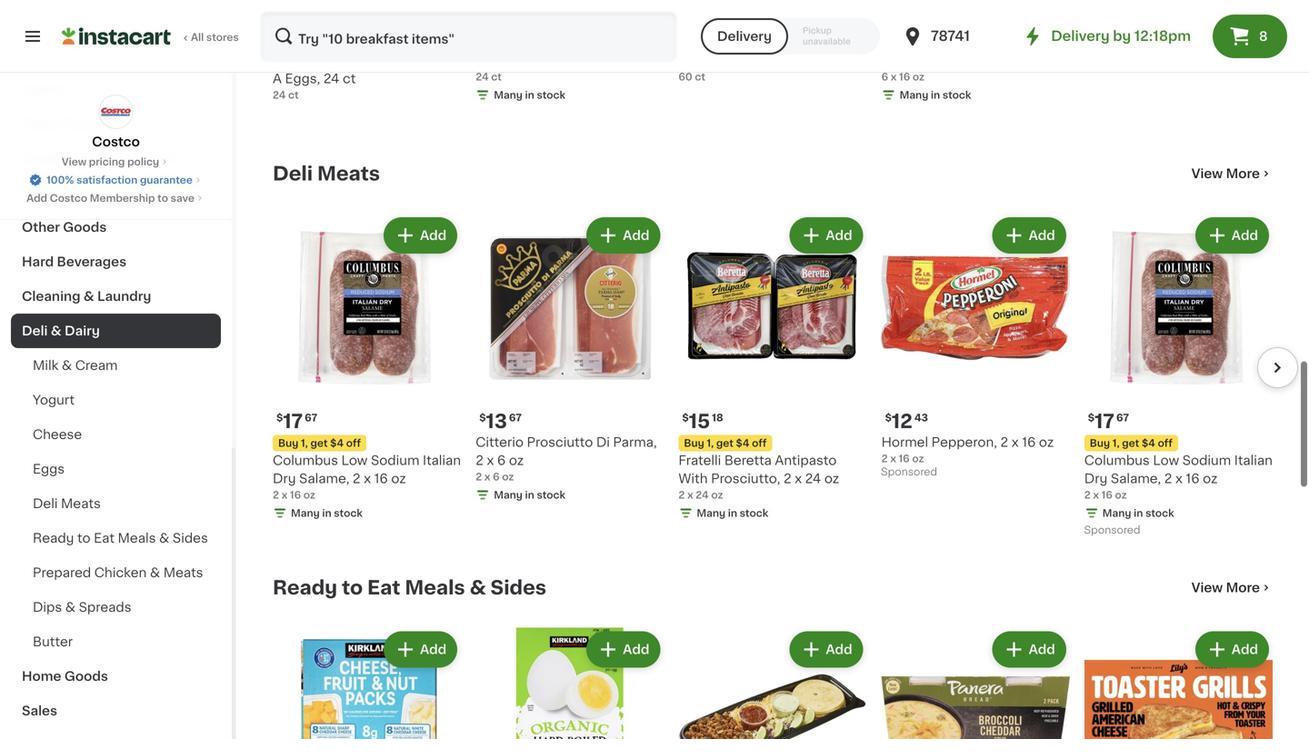 Task type: locate. For each thing, give the bounding box(es) containing it.
1 vertical spatial ready to eat meals & sides link
[[273, 577, 547, 599]]

goods inside "paper goods" link
[[63, 117, 107, 130]]

cleaning & laundry
[[22, 290, 151, 303]]

paper goods link
[[11, 106, 221, 141]]

1 horizontal spatial 67
[[509, 413, 522, 423]]

free, left dozen
[[755, 54, 786, 67]]

1 horizontal spatial to
[[157, 193, 168, 203]]

goods right "home"
[[64, 670, 108, 683]]

cage inside 13 kirkland signature liquid egg whites, cage free, 16 oz, 6 ct 6 x 16 oz
[[933, 54, 967, 67]]

2 kirkland from the left
[[679, 36, 730, 48]]

eggs, inside kirkland signature large eggs, cage free, 5 dozen 60 ct
[[679, 54, 714, 67]]

signature left free
[[531, 36, 592, 48]]

to inside the add costco membership to save link
[[157, 193, 168, 203]]

0 horizontal spatial buy
[[278, 438, 299, 448]]

goods
[[63, 117, 107, 130], [63, 221, 107, 234], [64, 670, 108, 683]]

1 vertical spatial eat
[[367, 578, 401, 597]]

1 horizontal spatial ready
[[273, 578, 337, 597]]

0 vertical spatial 13
[[892, 12, 913, 31]]

1 horizontal spatial eat
[[367, 578, 401, 597]]

buy
[[278, 438, 299, 448], [684, 438, 705, 448], [1090, 438, 1111, 448]]

product group containing 12
[[882, 214, 1070, 482]]

1 vertical spatial meals
[[405, 578, 465, 597]]

kirkland signature large eggs, cage free, 5 dozen 60 ct
[[679, 36, 842, 82]]

0 horizontal spatial ready to eat meals & sides link
[[11, 521, 221, 556]]

dairy
[[65, 325, 100, 337]]

2 horizontal spatial buy 1, get $4 off
[[1090, 438, 1173, 448]]

prosciutto
[[527, 436, 593, 449]]

0 horizontal spatial 67
[[305, 413, 318, 423]]

more
[[1227, 167, 1261, 180], [1227, 581, 1261, 594]]

other
[[22, 221, 60, 234]]

ct inside 13 kirkland signature liquid egg whites, cage free, 16 oz, 6 ct 6 x 16 oz
[[1055, 54, 1069, 67]]

0 vertical spatial ready to eat meals & sides link
[[11, 521, 221, 556]]

columbus low sodium italian dry salame, 2 x 16 oz 2 x 16 oz
[[273, 454, 461, 500], [1085, 454, 1273, 500]]

0 horizontal spatial 1,
[[301, 438, 308, 448]]

1 horizontal spatial columbus low sodium italian dry salame, 2 x 16 oz 2 x 16 oz
[[1085, 454, 1273, 500]]

1 horizontal spatial deli meats
[[273, 164, 380, 183]]

0 vertical spatial view more
[[1192, 167, 1261, 180]]

0 horizontal spatial meats
[[61, 498, 101, 510]]

1 horizontal spatial buy 1, get $4 off
[[684, 438, 767, 448]]

pricing
[[89, 157, 125, 167]]

5
[[486, 12, 499, 31], [789, 54, 798, 67]]

3 kirkland from the left
[[476, 36, 527, 48]]

1 dry from the left
[[273, 472, 296, 485]]

None search field
[[260, 11, 677, 62]]

1 view more from the top
[[1192, 167, 1261, 180]]

more for deli meats
[[1227, 167, 1261, 180]]

0 horizontal spatial 5
[[486, 12, 499, 31]]

delivery down 42
[[717, 30, 772, 43]]

0 vertical spatial goods
[[63, 117, 107, 130]]

1 vertical spatial ready to eat meals & sides
[[273, 578, 547, 597]]

dry
[[273, 472, 296, 485], [1085, 472, 1108, 485]]

costco logo image
[[99, 95, 133, 129]]

signature inside kirkland signature cage free eggs, 24 ct 24 ct
[[531, 36, 592, 48]]

delivery for delivery
[[717, 30, 772, 43]]

signature for 24
[[531, 36, 592, 48]]

view more link
[[1192, 165, 1273, 183], [1192, 579, 1273, 597]]

delivery left by
[[1052, 30, 1110, 43]]

sodium
[[371, 454, 420, 467], [1183, 454, 1232, 467]]

1 horizontal spatial 17
[[1095, 412, 1115, 431]]

1 horizontal spatial 13
[[892, 12, 913, 31]]

0 vertical spatial more
[[1227, 167, 1261, 180]]

4 signature from the left
[[937, 36, 998, 48]]

0 vertical spatial ready to eat meals & sides
[[33, 532, 208, 545]]

0 vertical spatial view
[[62, 157, 86, 167]]

1 low from the left
[[342, 454, 368, 467]]

prosciutto,
[[711, 472, 781, 485]]

signature up raised
[[328, 36, 389, 48]]

0 horizontal spatial sponsored badge image
[[882, 467, 937, 478]]

columbus
[[273, 454, 338, 467], [1085, 454, 1150, 467]]

signature inside kirkland signature large eggs, cage free, 5 dozen 60 ct
[[734, 36, 795, 48]]

3 off from the left
[[1158, 438, 1173, 448]]

prepared chicken & meats
[[33, 567, 203, 579]]

1 horizontal spatial sponsored badge image
[[1085, 526, 1140, 536]]

sponsored badge image for hormel pepperon, 2 x 16 oz
[[882, 467, 937, 478]]

$ inside $ 9 94
[[276, 13, 283, 23]]

1 view more link from the top
[[1192, 165, 1273, 183]]

2 17 from the left
[[1095, 412, 1115, 431]]

1 kirkland from the left
[[273, 36, 324, 48]]

2 vertical spatial goods
[[64, 670, 108, 683]]

9
[[283, 12, 296, 31]]

cage inside kirkland signature cage free eggs, 24 ct 24 ct
[[595, 36, 629, 48]]

milk & cream link
[[11, 348, 221, 383]]

buy 1, get $4 off
[[278, 438, 361, 448], [684, 438, 767, 448], [1090, 438, 1173, 448]]

goods for paper goods
[[63, 117, 107, 130]]

0 vertical spatial sides
[[173, 532, 208, 545]]

goods for other goods
[[63, 221, 107, 234]]

1 $4 from the left
[[330, 438, 344, 448]]

1 horizontal spatial 5
[[789, 54, 798, 67]]

whites,
[[882, 54, 930, 67]]

0 horizontal spatial deli meats link
[[11, 487, 221, 521]]

1 buy from the left
[[278, 438, 299, 448]]

1 vertical spatial more
[[1227, 581, 1261, 594]]

sides
[[173, 532, 208, 545], [491, 578, 547, 597]]

2 1, from the left
[[707, 438, 714, 448]]

cream
[[75, 359, 118, 372]]

1 vertical spatial view
[[1192, 167, 1223, 180]]

get
[[311, 438, 328, 448], [717, 438, 734, 448], [1123, 438, 1140, 448]]

eggs, up 60 at the top right of page
[[679, 54, 714, 67]]

2 view more from the top
[[1192, 581, 1261, 594]]

personal
[[82, 152, 140, 165]]

pepperon,
[[932, 436, 998, 449]]

1 horizontal spatial delivery
[[1052, 30, 1110, 43]]

6
[[1044, 54, 1052, 67], [882, 72, 889, 82], [497, 454, 506, 467], [493, 472, 500, 482]]

cleaning
[[22, 290, 80, 303]]

2 horizontal spatial 1,
[[1113, 438, 1120, 448]]

1 off from the left
[[346, 438, 361, 448]]

0 vertical spatial sponsored badge image
[[882, 467, 937, 478]]

12:18pm
[[1135, 30, 1191, 43]]

1 vertical spatial deli meats
[[33, 498, 101, 510]]

2 67 from the left
[[509, 413, 522, 423]]

kirkland signature cage free eggs, 24 ct 24 ct
[[476, 36, 661, 82]]

2 buy from the left
[[684, 438, 705, 448]]

1 free, from the left
[[755, 54, 786, 67]]

1 vertical spatial 5
[[789, 54, 798, 67]]

signature for usda
[[328, 36, 389, 48]]

instacart logo image
[[62, 25, 171, 47]]

health
[[22, 152, 65, 165]]

2 signature from the left
[[734, 36, 795, 48]]

citterio prosciutto di parma, 2 x 6 oz 2 x 6 oz
[[476, 436, 657, 482]]

1 sodium from the left
[[371, 454, 420, 467]]

100% satisfaction guarantee
[[46, 175, 193, 185]]

2 view more link from the top
[[1192, 579, 1273, 597]]

0 horizontal spatial $ 17 67
[[276, 412, 318, 431]]

3 signature from the left
[[531, 36, 592, 48]]

in
[[525, 90, 535, 100], [931, 90, 941, 100], [525, 490, 535, 500], [322, 508, 332, 518], [728, 508, 738, 518], [1134, 508, 1144, 518]]

3 get from the left
[[1123, 438, 1140, 448]]

2 horizontal spatial buy
[[1090, 438, 1111, 448]]

kirkland inside kirkland signature cage free eggs, 24 ct 24 ct
[[476, 36, 527, 48]]

spreads
[[79, 601, 132, 614]]

1 horizontal spatial ready to eat meals & sides
[[273, 578, 547, 597]]

0 horizontal spatial sodium
[[371, 454, 420, 467]]

5 inside kirkland signature large eggs, cage free, 5 dozen 60 ct
[[789, 54, 798, 67]]

0 vertical spatial costco
[[92, 136, 140, 148]]

1 $ 17 67 from the left
[[276, 412, 318, 431]]

1 horizontal spatial salame,
[[1111, 472, 1162, 485]]

2 horizontal spatial to
[[342, 578, 363, 597]]

1 horizontal spatial free,
[[970, 54, 1002, 67]]

kirkland inside kirkland signature large eggs, cage free, 5 dozen 60 ct
[[679, 36, 730, 48]]

4 kirkland from the left
[[882, 36, 933, 48]]

2 $ 17 67 from the left
[[1089, 412, 1130, 431]]

0 vertical spatial meals
[[118, 532, 156, 545]]

free, inside kirkland signature large eggs, cage free, 5 dozen 60 ct
[[755, 54, 786, 67]]

ct inside kirkland signature large eggs, cage free, 5 dozen 60 ct
[[695, 72, 706, 82]]

43
[[915, 413, 929, 423]]

2 columbus low sodium italian dry salame, 2 x 16 oz 2 x 16 oz from the left
[[1085, 454, 1273, 500]]

2 vertical spatial meats
[[163, 567, 203, 579]]

13 inside 13 kirkland signature liquid egg whites, cage free, 16 oz, 6 ct 6 x 16 oz
[[892, 12, 913, 31]]

2 more from the top
[[1227, 581, 1261, 594]]

$4
[[330, 438, 344, 448], [736, 438, 750, 448], [1142, 438, 1156, 448]]

liquid
[[1001, 36, 1040, 48]]

goods inside home goods link
[[64, 670, 108, 683]]

67 inside '$ 13 67'
[[509, 413, 522, 423]]

sponsored badge image inside product group
[[882, 467, 937, 478]]

5 left dozen
[[789, 54, 798, 67]]

3 1, from the left
[[1113, 438, 1120, 448]]

cage left free
[[595, 36, 629, 48]]

1 signature from the left
[[328, 36, 389, 48]]

0 horizontal spatial to
[[77, 532, 91, 545]]

kirkland down $ 5 83
[[476, 36, 527, 48]]

78741
[[931, 30, 970, 43]]

2 horizontal spatial 67
[[1117, 413, 1130, 423]]

1 horizontal spatial eggs,
[[476, 54, 511, 67]]

x inside 13 kirkland signature liquid egg whites, cage free, 16 oz, 6 ct 6 x 16 oz
[[891, 72, 897, 82]]

usda
[[372, 54, 409, 67]]

kirkland inside kirkland signature organic pasture raised usda grade a eggs, 24 ct 24 ct
[[273, 36, 324, 48]]

cage down 78741
[[933, 54, 967, 67]]

1 horizontal spatial ready to eat meals & sides link
[[273, 577, 547, 599]]

Search field
[[262, 13, 676, 60]]

0 horizontal spatial italian
[[423, 454, 461, 467]]

0 horizontal spatial $4
[[330, 438, 344, 448]]

home goods
[[22, 670, 108, 683]]

kirkland down 14 42
[[679, 36, 730, 48]]

0 horizontal spatial free,
[[755, 54, 786, 67]]

1 horizontal spatial italian
[[1235, 454, 1273, 467]]

signature left liquid
[[937, 36, 998, 48]]

1 horizontal spatial sides
[[491, 578, 547, 597]]

kirkland up whites,
[[882, 36, 933, 48]]

1 vertical spatial 13
[[486, 412, 507, 431]]

meats
[[317, 164, 380, 183], [61, 498, 101, 510], [163, 567, 203, 579]]

liquor link
[[11, 72, 221, 106]]

1 vertical spatial sides
[[491, 578, 547, 597]]

costco up personal
[[92, 136, 140, 148]]

eggs,
[[679, 54, 714, 67], [476, 54, 511, 67], [285, 72, 320, 85]]

13 up whites,
[[892, 12, 913, 31]]

goods inside other goods 'link'
[[63, 221, 107, 234]]

1 vertical spatial sponsored badge image
[[1085, 526, 1140, 536]]

cage
[[595, 36, 629, 48], [717, 54, 751, 67], [933, 54, 967, 67]]

with
[[679, 472, 708, 485]]

2 free, from the left
[[970, 54, 1002, 67]]

kirkland for cage
[[679, 36, 730, 48]]

1 vertical spatial costco
[[50, 193, 87, 203]]

delivery inside button
[[717, 30, 772, 43]]

13
[[892, 12, 913, 31], [486, 412, 507, 431]]

24 right grade
[[514, 54, 530, 67]]

free, down liquid
[[970, 54, 1002, 67]]

parma,
[[613, 436, 657, 449]]

2 low from the left
[[1154, 454, 1180, 467]]

eggs, down the pasture
[[285, 72, 320, 85]]

2 off from the left
[[752, 438, 767, 448]]

1 vertical spatial ready
[[273, 578, 337, 597]]

kirkland inside 13 kirkland signature liquid egg whites, cage free, 16 oz, 6 ct 6 x 16 oz
[[882, 36, 933, 48]]

0 horizontal spatial off
[[346, 438, 361, 448]]

13 up citterio
[[486, 412, 507, 431]]

0 horizontal spatial low
[[342, 454, 368, 467]]

2 get from the left
[[717, 438, 734, 448]]

1 horizontal spatial get
[[717, 438, 734, 448]]

deli meats link
[[273, 163, 380, 185], [11, 487, 221, 521]]

delivery
[[1052, 30, 1110, 43], [717, 30, 772, 43]]

add button
[[386, 219, 456, 252], [589, 219, 659, 252], [792, 219, 862, 252], [995, 219, 1065, 252], [1198, 219, 1268, 252], [386, 633, 456, 666], [589, 633, 659, 666], [792, 633, 862, 666], [995, 633, 1065, 666], [1198, 633, 1268, 666]]

1 horizontal spatial cage
[[717, 54, 751, 67]]

eggs, inside kirkland signature organic pasture raised usda grade a eggs, 24 ct 24 ct
[[285, 72, 320, 85]]

3 67 from the left
[[1117, 413, 1130, 423]]

many
[[494, 90, 523, 100], [900, 90, 929, 100], [494, 490, 523, 500], [291, 508, 320, 518], [697, 508, 726, 518], [1103, 508, 1132, 518]]

0 horizontal spatial buy 1, get $4 off
[[278, 438, 361, 448]]

17
[[283, 412, 303, 431], [1095, 412, 1115, 431]]

0 horizontal spatial salame,
[[299, 472, 350, 485]]

cheese
[[33, 428, 82, 441]]

product group
[[273, 214, 461, 524], [476, 214, 664, 506], [679, 214, 867, 524], [882, 214, 1070, 482], [1085, 214, 1273, 541], [273, 628, 461, 739], [476, 628, 664, 739], [679, 628, 867, 739], [882, 628, 1070, 739], [1085, 628, 1273, 739]]

ct
[[534, 54, 547, 67], [1055, 54, 1069, 67], [695, 72, 706, 82], [491, 72, 502, 82], [343, 72, 356, 85], [288, 90, 299, 100]]

eggs, down $ 5 83
[[476, 54, 511, 67]]

0 horizontal spatial delivery
[[717, 30, 772, 43]]

yogurt link
[[11, 383, 221, 417]]

signature inside kirkland signature organic pasture raised usda grade a eggs, 24 ct 24 ct
[[328, 36, 389, 48]]

oz
[[913, 72, 925, 82], [1039, 436, 1054, 449], [913, 454, 924, 464], [509, 454, 524, 467], [502, 472, 514, 482], [391, 472, 406, 485], [825, 472, 840, 485], [1203, 472, 1218, 485], [304, 490, 315, 500], [712, 490, 723, 500], [1116, 490, 1127, 500]]

0 horizontal spatial ready to eat meals & sides
[[33, 532, 208, 545]]

1 horizontal spatial $4
[[736, 438, 750, 448]]

1 more from the top
[[1227, 167, 1261, 180]]

0 vertical spatial view more link
[[1192, 165, 1273, 183]]

2 $4 from the left
[[736, 438, 750, 448]]

ready
[[33, 532, 74, 545], [273, 578, 337, 597]]

&
[[69, 152, 79, 165], [84, 290, 94, 303], [51, 325, 61, 337], [62, 359, 72, 372], [159, 532, 169, 545], [150, 567, 160, 579], [470, 578, 486, 597], [65, 601, 76, 614]]

dips & spreads
[[33, 601, 132, 614]]

costco down 100%
[[50, 193, 87, 203]]

2 buy 1, get $4 off from the left
[[684, 438, 767, 448]]

1, inside product group
[[707, 438, 714, 448]]

2 horizontal spatial $4
[[1142, 438, 1156, 448]]

1 horizontal spatial 1,
[[707, 438, 714, 448]]

off
[[346, 438, 361, 448], [752, 438, 767, 448], [1158, 438, 1173, 448]]

1 horizontal spatial meats
[[163, 567, 203, 579]]

signature
[[328, 36, 389, 48], [734, 36, 795, 48], [531, 36, 592, 48], [937, 36, 998, 48]]

1 horizontal spatial costco
[[92, 136, 140, 148]]

1,
[[301, 438, 308, 448], [707, 438, 714, 448], [1113, 438, 1120, 448]]

goods up beverages
[[63, 221, 107, 234]]

eat
[[94, 532, 115, 545], [367, 578, 401, 597]]

egg
[[1043, 36, 1068, 48]]

sponsored badge image
[[882, 467, 937, 478], [1085, 526, 1140, 536]]

0 vertical spatial ready
[[33, 532, 74, 545]]

$ inside '$ 13 67'
[[479, 413, 486, 423]]

di
[[596, 436, 610, 449]]

0 horizontal spatial cage
[[595, 36, 629, 48]]

$ 17 67
[[276, 412, 318, 431], [1089, 412, 1130, 431]]

hard
[[22, 256, 54, 268]]

24 down a at the top left of page
[[273, 90, 286, 100]]

stock
[[537, 90, 566, 100], [943, 90, 972, 100], [537, 490, 566, 500], [334, 508, 363, 518], [740, 508, 769, 518], [1146, 508, 1175, 518]]

1 vertical spatial view more link
[[1192, 579, 1273, 597]]

0 horizontal spatial 17
[[283, 412, 303, 431]]

2 horizontal spatial off
[[1158, 438, 1173, 448]]

eggs, inside kirkland signature cage free eggs, 24 ct 24 ct
[[476, 54, 511, 67]]

3 $4 from the left
[[1142, 438, 1156, 448]]

0 horizontal spatial sides
[[173, 532, 208, 545]]

to
[[157, 193, 168, 203], [77, 532, 91, 545], [342, 578, 363, 597]]

free,
[[755, 54, 786, 67], [970, 54, 1002, 67]]

ready to eat meals & sides
[[33, 532, 208, 545], [273, 578, 547, 597]]

kirkland up the pasture
[[273, 36, 324, 48]]

cage down 42
[[717, 54, 751, 67]]

5 left 83
[[486, 12, 499, 31]]

view for ready to eat meals & sides
[[1192, 581, 1223, 594]]

kirkland
[[273, 36, 324, 48], [679, 36, 730, 48], [476, 36, 527, 48], [882, 36, 933, 48]]

2 horizontal spatial cage
[[933, 54, 967, 67]]

1 get from the left
[[311, 438, 328, 448]]

goods up the health & personal care
[[63, 117, 107, 130]]

13 inside product group
[[486, 412, 507, 431]]

signature left large
[[734, 36, 795, 48]]

signature for free,
[[734, 36, 795, 48]]

deli
[[273, 164, 313, 183], [22, 325, 48, 337], [33, 498, 58, 510]]

67
[[305, 413, 318, 423], [509, 413, 522, 423], [1117, 413, 1130, 423]]

oz,
[[1022, 54, 1040, 67]]

16
[[1005, 54, 1019, 67], [900, 72, 911, 82], [1022, 436, 1036, 449], [899, 454, 910, 464], [374, 472, 388, 485], [1186, 472, 1200, 485], [290, 490, 301, 500], [1102, 490, 1113, 500]]

24
[[514, 54, 530, 67], [476, 72, 489, 82], [324, 72, 340, 85], [273, 90, 286, 100], [806, 472, 822, 485], [696, 490, 709, 500]]

1 vertical spatial deli meats link
[[11, 487, 221, 521]]

0 horizontal spatial eat
[[94, 532, 115, 545]]

0 vertical spatial eat
[[94, 532, 115, 545]]



Task type: describe. For each thing, give the bounding box(es) containing it.
0 vertical spatial deli
[[273, 164, 313, 183]]

view pricing policy link
[[62, 155, 170, 169]]

kirkland for raised
[[273, 36, 324, 48]]

hormel pepperon, 2 x 16 oz 2 x 16 oz
[[882, 436, 1054, 464]]

2 vertical spatial deli
[[33, 498, 58, 510]]

sponsored badge image for columbus low sodium italian dry salame, 2 x 16 oz
[[1085, 526, 1140, 536]]

delivery by 12:18pm
[[1052, 30, 1191, 43]]

0 horizontal spatial ready
[[33, 532, 74, 545]]

organic
[[392, 36, 443, 48]]

2 sodium from the left
[[1183, 454, 1232, 467]]

free
[[632, 36, 661, 48]]

$ inside the '$ 12 43'
[[885, 413, 892, 423]]

delivery for delivery by 12:18pm
[[1052, 30, 1110, 43]]

24 down raised
[[324, 72, 340, 85]]

2 dry from the left
[[1085, 472, 1108, 485]]

24 down with at the right
[[696, 490, 709, 500]]

1 vertical spatial meats
[[61, 498, 101, 510]]

60
[[679, 72, 693, 82]]

antipasto
[[775, 454, 837, 467]]

chicken
[[94, 567, 147, 579]]

health & personal care link
[[11, 141, 221, 176]]

42
[[713, 13, 727, 23]]

cage inside kirkland signature large eggs, cage free, 5 dozen 60 ct
[[717, 54, 751, 67]]

add costco membership to save link
[[26, 191, 205, 206]]

eggs link
[[11, 452, 221, 487]]

all stores
[[191, 32, 239, 42]]

dozen
[[801, 54, 842, 67]]

2 italian from the left
[[1235, 454, 1273, 467]]

raised
[[325, 54, 369, 67]]

cheese link
[[11, 417, 221, 452]]

94
[[298, 13, 312, 23]]

sales link
[[11, 694, 221, 729]]

costco link
[[92, 95, 140, 151]]

oz inside 13 kirkland signature liquid egg whites, cage free, 16 oz, 6 ct 6 x 16 oz
[[913, 72, 925, 82]]

dips & spreads link
[[11, 590, 221, 625]]

hormel
[[882, 436, 929, 449]]

paper
[[22, 117, 60, 130]]

add inside the add costco membership to save link
[[26, 193, 47, 203]]

product group containing 13
[[476, 214, 664, 506]]

1 horizontal spatial meals
[[405, 578, 465, 597]]

$ 9 94
[[276, 12, 312, 31]]

policy
[[127, 157, 159, 167]]

0 vertical spatial deli meats
[[273, 164, 380, 183]]

item carousel region
[[273, 207, 1299, 548]]

view for deli meats
[[1192, 167, 1223, 180]]

0 horizontal spatial meals
[[118, 532, 156, 545]]

view more for deli meats
[[1192, 167, 1261, 180]]

1 vertical spatial to
[[77, 532, 91, 545]]

deli & dairy
[[22, 325, 100, 337]]

$ inside $ 15 18
[[682, 413, 689, 423]]

prepared chicken & meats link
[[11, 556, 221, 590]]

$ 12 43
[[885, 412, 929, 431]]

2 salame, from the left
[[1111, 472, 1162, 485]]

15
[[689, 412, 710, 431]]

3 buy 1, get $4 off from the left
[[1090, 438, 1173, 448]]

costco inside the add costco membership to save link
[[50, 193, 87, 203]]

view more for ready to eat meals & sides
[[1192, 581, 1261, 594]]

goods for home goods
[[64, 670, 108, 683]]

care
[[143, 152, 174, 165]]

kirkland signature organic pasture raised usda grade a eggs, 24 ct 24 ct
[[273, 36, 452, 100]]

14
[[689, 12, 711, 31]]

milk & cream
[[33, 359, 118, 372]]

1 salame, from the left
[[299, 472, 350, 485]]

1 vertical spatial deli
[[22, 325, 48, 337]]

13 kirkland signature liquid egg whites, cage free, 16 oz, 6 ct 6 x 16 oz
[[882, 12, 1069, 82]]

hard beverages
[[22, 256, 127, 268]]

butter link
[[11, 625, 221, 659]]

buy 1, get $4 off inside product group
[[684, 438, 767, 448]]

18
[[712, 413, 724, 423]]

kirkland for eggs,
[[476, 36, 527, 48]]

eggs
[[33, 463, 65, 476]]

butter
[[33, 636, 73, 648]]

$ 5 83
[[479, 12, 514, 31]]

free, inside 13 kirkland signature liquid egg whites, cage free, 16 oz, 6 ct 6 x 16 oz
[[970, 54, 1002, 67]]

off inside product group
[[752, 438, 767, 448]]

beverages
[[57, 256, 127, 268]]

hard beverages link
[[11, 245, 221, 279]]

1 17 from the left
[[283, 412, 303, 431]]

fratelli
[[679, 454, 721, 467]]

view more link for ready to eat meals & sides
[[1192, 579, 1273, 597]]

signature inside 13 kirkland signature liquid egg whites, cage free, 16 oz, 6 ct 6 x 16 oz
[[937, 36, 998, 48]]

0 vertical spatial 5
[[486, 12, 499, 31]]

membership
[[90, 193, 155, 203]]

deli & dairy link
[[11, 314, 221, 348]]

fratelli beretta antipasto with prosciutto, 2 x 24 oz 2 x 24 oz
[[679, 454, 840, 500]]

100%
[[46, 175, 74, 185]]

100% satisfaction guarantee button
[[28, 169, 204, 187]]

wine link
[[11, 176, 221, 210]]

citterio
[[476, 436, 524, 449]]

$ 15 18
[[682, 412, 724, 431]]

more for ready to eat meals & sides
[[1227, 581, 1261, 594]]

1 columbus low sodium italian dry salame, 2 x 16 oz 2 x 16 oz from the left
[[273, 454, 461, 500]]

buy inside product group
[[684, 438, 705, 448]]

0 horizontal spatial deli meats
[[33, 498, 101, 510]]

view more link for deli meats
[[1192, 165, 1273, 183]]

stores
[[206, 32, 239, 42]]

1 horizontal spatial deli meats link
[[273, 163, 380, 185]]

product group containing 15
[[679, 214, 867, 524]]

paper goods
[[22, 117, 107, 130]]

$ 13 67
[[479, 412, 522, 431]]

$4 inside product group
[[736, 438, 750, 448]]

save
[[171, 193, 195, 203]]

$ inside $ 5 83
[[479, 13, 486, 23]]

8 button
[[1213, 15, 1288, 58]]

1 buy 1, get $4 off from the left
[[278, 438, 361, 448]]

pasture
[[273, 54, 322, 67]]

guarantee
[[140, 175, 193, 185]]

grade
[[412, 54, 452, 67]]

satisfaction
[[77, 175, 138, 185]]

other goods
[[22, 221, 107, 234]]

14 42
[[689, 12, 727, 31]]

delivery by 12:18pm link
[[1022, 25, 1191, 47]]

3 buy from the left
[[1090, 438, 1111, 448]]

view inside "link"
[[62, 157, 86, 167]]

beretta
[[725, 454, 772, 467]]

all stores link
[[62, 11, 240, 62]]

2 columbus from the left
[[1085, 454, 1150, 467]]

dips
[[33, 601, 62, 614]]

view pricing policy
[[62, 157, 159, 167]]

1 1, from the left
[[301, 438, 308, 448]]

home goods link
[[11, 659, 221, 694]]

24 down search field
[[476, 72, 489, 82]]

1 italian from the left
[[423, 454, 461, 467]]

service type group
[[701, 18, 880, 55]]

2 horizontal spatial meats
[[317, 164, 380, 183]]

laundry
[[97, 290, 151, 303]]

1 67 from the left
[[305, 413, 318, 423]]

24 down 'antipasto' at bottom right
[[806, 472, 822, 485]]

78741 button
[[902, 11, 1011, 62]]

2 vertical spatial to
[[342, 578, 363, 597]]

add costco membership to save
[[26, 193, 195, 203]]

yogurt
[[33, 394, 75, 407]]

delivery button
[[701, 18, 789, 55]]

1 columbus from the left
[[273, 454, 338, 467]]

wine
[[22, 186, 55, 199]]

a
[[273, 72, 282, 85]]

large
[[798, 36, 834, 48]]

health & personal care
[[22, 152, 174, 165]]

sales
[[22, 705, 57, 718]]



Task type: vqa. For each thing, say whether or not it's contained in the screenshot.
Eligible
no



